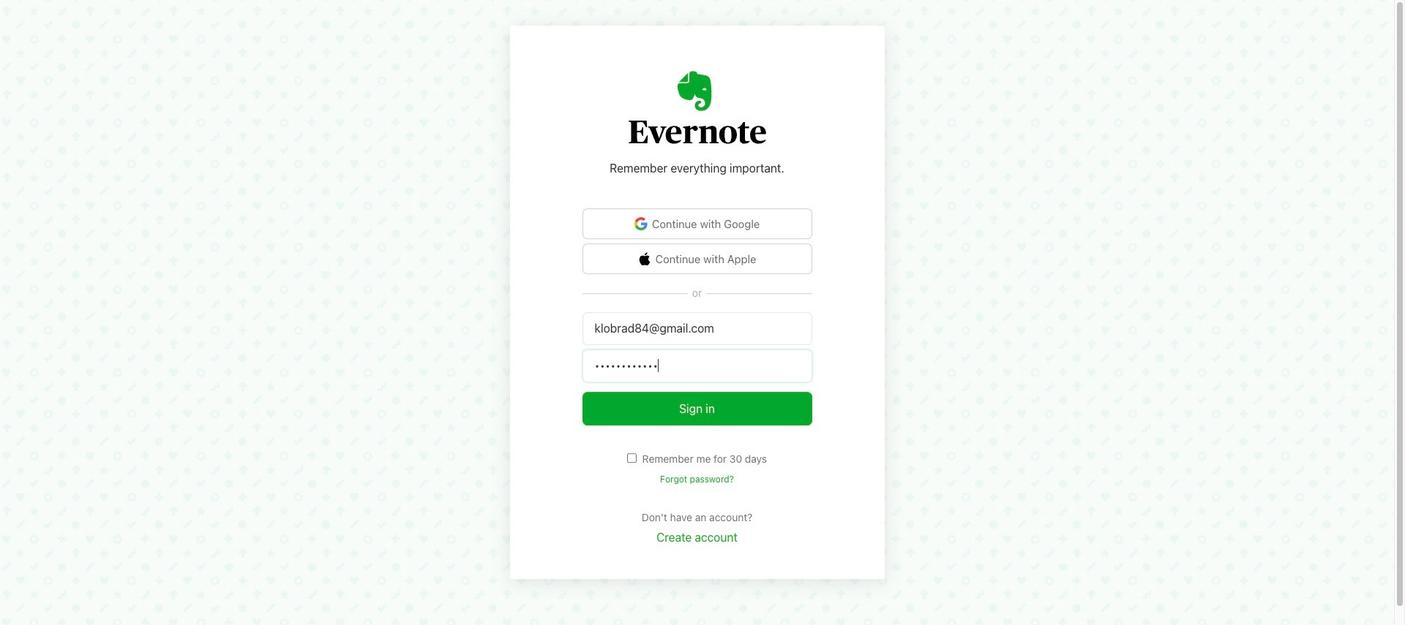 Task type: vqa. For each thing, say whether or not it's contained in the screenshot.
EMAIL ADDRESS OR USERNAME text box
yes



Task type: locate. For each thing, give the bounding box(es) containing it.
Password password field
[[582, 350, 812, 383]]

None checkbox
[[627, 454, 637, 464]]

None submit
[[582, 393, 812, 426]]

Email address or username text field
[[582, 313, 812, 346]]



